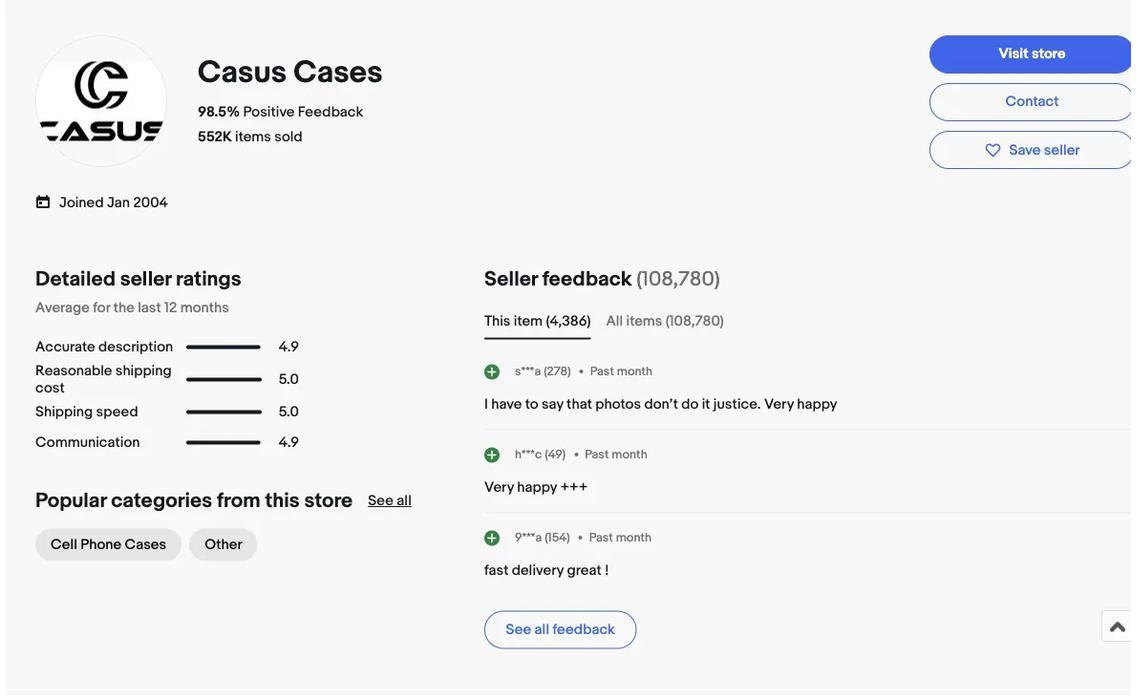Task type: vqa. For each thing, say whether or not it's contained in the screenshot.


Task type: locate. For each thing, give the bounding box(es) containing it.
1 5.0 from the top
[[279, 372, 299, 389]]

save seller button
[[930, 131, 1132, 170]]

seller
[[485, 268, 538, 293]]

description
[[98, 339, 173, 357]]

2 vertical spatial past
[[589, 531, 614, 546]]

feedback
[[543, 268, 632, 293], [553, 622, 616, 640]]

9***a
[[515, 531, 542, 546]]

happy
[[798, 397, 838, 414], [518, 480, 557, 497]]

have
[[492, 397, 522, 414]]

0 vertical spatial (108,780)
[[637, 268, 720, 293]]

1 horizontal spatial very
[[765, 397, 794, 414]]

past up photos
[[590, 365, 615, 379]]

1 horizontal spatial all
[[535, 622, 550, 640]]

items right all
[[627, 314, 663, 331]]

1 vertical spatial happy
[[518, 480, 557, 497]]

store right this
[[304, 490, 353, 514]]

cell phone cases
[[51, 537, 166, 555]]

0 horizontal spatial cases
[[125, 537, 166, 555]]

this item (4,386)
[[485, 314, 591, 331]]

all items (108,780)
[[607, 314, 724, 331]]

month
[[617, 365, 653, 379], [612, 448, 648, 463], [616, 531, 652, 546]]

1 horizontal spatial seller
[[1045, 142, 1081, 159]]

great
[[567, 563, 602, 580]]

1 vertical spatial seller
[[120, 268, 171, 293]]

0 horizontal spatial seller
[[120, 268, 171, 293]]

i have to say that photos don't do it justice.   very happy
[[485, 397, 838, 414]]

categories
[[111, 490, 212, 514]]

0 vertical spatial cases
[[294, 55, 383, 92]]

popular categories from this store
[[35, 490, 353, 514]]

reasonable
[[35, 363, 112, 381]]

past up +++
[[585, 448, 609, 463]]

very
[[765, 397, 794, 414], [485, 480, 514, 497]]

1 vertical spatial past month
[[585, 448, 648, 463]]

feedback up (4,386)
[[543, 268, 632, 293]]

this
[[485, 314, 511, 331]]

seller
[[1045, 142, 1081, 159], [120, 268, 171, 293]]

feedback
[[298, 104, 364, 121]]

past month for great
[[589, 531, 652, 546]]

0 vertical spatial store
[[1032, 46, 1066, 63]]

1 horizontal spatial store
[[1032, 46, 1066, 63]]

cases right phone
[[125, 537, 166, 555]]

2 5.0 from the top
[[279, 404, 299, 422]]

joined
[[59, 195, 104, 212]]

happy right justice.
[[798, 397, 838, 414]]

average for the last 12 months
[[35, 300, 229, 317]]

1 horizontal spatial items
[[627, 314, 663, 331]]

seller up last
[[120, 268, 171, 293]]

item
[[514, 314, 543, 331]]

see for see all feedback
[[506, 622, 532, 640]]

casus cases link
[[198, 55, 390, 92]]

see for see all
[[368, 493, 394, 511]]

0 vertical spatial happy
[[798, 397, 838, 414]]

past month
[[590, 365, 653, 379], [585, 448, 648, 463], [589, 531, 652, 546]]

items inside 98.5% positive feedback 552k items sold
[[235, 129, 271, 146]]

feedback down great
[[553, 622, 616, 640]]

tab list
[[485, 312, 1132, 333]]

past month up !
[[589, 531, 652, 546]]

month right (154)
[[616, 531, 652, 546]]

0 vertical spatial items
[[235, 129, 271, 146]]

1 vertical spatial very
[[485, 480, 514, 497]]

0 vertical spatial seller
[[1045, 142, 1081, 159]]

+++
[[561, 480, 588, 497]]

0 vertical spatial feedback
[[543, 268, 632, 293]]

0 vertical spatial past
[[590, 365, 615, 379]]

0 vertical spatial see
[[368, 493, 394, 511]]

past for great
[[589, 531, 614, 546]]

2 4.9 from the top
[[279, 435, 299, 452]]

joined jan 2004
[[59, 195, 168, 212]]

0 vertical spatial 4.9
[[279, 339, 299, 357]]

1 vertical spatial (108,780)
[[666, 314, 724, 331]]

1 vertical spatial items
[[627, 314, 663, 331]]

seller feedback (108,780)
[[485, 268, 720, 293]]

0 horizontal spatial see
[[368, 493, 394, 511]]

1 vertical spatial all
[[535, 622, 550, 640]]

12
[[164, 300, 177, 317]]

1 vertical spatial see
[[506, 622, 532, 640]]

0 vertical spatial past month
[[590, 365, 653, 379]]

0 horizontal spatial all
[[397, 493, 412, 511]]

seller right "save"
[[1045, 142, 1081, 159]]

past up !
[[589, 531, 614, 546]]

see
[[368, 493, 394, 511], [506, 622, 532, 640]]

1 vertical spatial store
[[304, 490, 353, 514]]

0 vertical spatial very
[[765, 397, 794, 414]]

casus
[[198, 55, 287, 92]]

98.5%
[[198, 104, 240, 121]]

2 vertical spatial month
[[616, 531, 652, 546]]

casus cases
[[198, 55, 383, 92]]

happy down h***c (49)
[[518, 480, 557, 497]]

2 vertical spatial past month
[[589, 531, 652, 546]]

(108,780) for seller feedback (108,780)
[[637, 268, 720, 293]]

(108,780) up all items (108,780)
[[637, 268, 720, 293]]

!
[[605, 563, 610, 580]]

past month up photos
[[590, 365, 653, 379]]

say
[[542, 397, 564, 414]]

store
[[1032, 46, 1066, 63], [304, 490, 353, 514]]

5.0
[[279, 372, 299, 389], [279, 404, 299, 422]]

1 vertical spatial 5.0
[[279, 404, 299, 422]]

past month down photos
[[585, 448, 648, 463]]

(108,780)
[[637, 268, 720, 293], [666, 314, 724, 331]]

seller for save
[[1045, 142, 1081, 159]]

month for +++
[[612, 448, 648, 463]]

4.9
[[279, 339, 299, 357], [279, 435, 299, 452]]

month up photos
[[617, 365, 653, 379]]

past month for +++
[[585, 448, 648, 463]]

5.0 for speed
[[279, 404, 299, 422]]

phone
[[81, 537, 122, 555]]

month down photos
[[612, 448, 648, 463]]

1 horizontal spatial see
[[506, 622, 532, 640]]

1 vertical spatial past
[[585, 448, 609, 463]]

0 vertical spatial month
[[617, 365, 653, 379]]

(108,780) right all
[[666, 314, 724, 331]]

0 vertical spatial all
[[397, 493, 412, 511]]

store right visit
[[1032, 46, 1066, 63]]

0 horizontal spatial very
[[485, 480, 514, 497]]

items
[[235, 129, 271, 146], [627, 314, 663, 331]]

cell
[[51, 537, 77, 555]]

do
[[682, 397, 699, 414]]

0 horizontal spatial items
[[235, 129, 271, 146]]

all
[[397, 493, 412, 511], [535, 622, 550, 640]]

items down the positive on the left top of page
[[235, 129, 271, 146]]

9***a (154)
[[515, 531, 570, 546]]

1 vertical spatial month
[[612, 448, 648, 463]]

0 vertical spatial 5.0
[[279, 372, 299, 389]]

cases
[[294, 55, 383, 92], [125, 537, 166, 555]]

1 vertical spatial 4.9
[[279, 435, 299, 452]]

accurate description
[[35, 339, 173, 357]]

very happy +++
[[485, 480, 588, 497]]

month for great
[[616, 531, 652, 546]]

cases up feedback
[[294, 55, 383, 92]]

month for to
[[617, 365, 653, 379]]

1 4.9 from the top
[[279, 339, 299, 357]]

1 horizontal spatial happy
[[798, 397, 838, 414]]

months
[[180, 300, 229, 317]]

for
[[93, 300, 110, 317]]

seller inside save seller button
[[1045, 142, 1081, 159]]

fast delivery       great !
[[485, 563, 610, 580]]

4.9 for communication
[[279, 435, 299, 452]]

0 horizontal spatial happy
[[518, 480, 557, 497]]



Task type: describe. For each thing, give the bounding box(es) containing it.
all
[[607, 314, 623, 331]]

2004
[[133, 195, 168, 212]]

all for see all feedback
[[535, 622, 550, 640]]

see all link
[[368, 493, 412, 511]]

shipping
[[35, 404, 93, 422]]

average
[[35, 300, 90, 317]]

past month for to
[[590, 365, 653, 379]]

reasonable shipping cost
[[35, 363, 172, 398]]

popular
[[35, 490, 107, 514]]

(154)
[[545, 531, 570, 546]]

i
[[485, 397, 488, 414]]

1 vertical spatial cases
[[125, 537, 166, 555]]

h***c (49)
[[515, 448, 566, 463]]

shipping speed
[[35, 404, 138, 422]]

other link
[[189, 530, 258, 562]]

all for see all
[[397, 493, 412, 511]]

photos
[[596, 397, 642, 414]]

fast
[[485, 563, 509, 580]]

contact
[[1006, 94, 1060, 111]]

552k
[[198, 129, 232, 146]]

visit store
[[999, 46, 1066, 63]]

communication
[[35, 435, 140, 452]]

from
[[217, 490, 261, 514]]

tab list containing this item (4,386)
[[485, 312, 1132, 333]]

contact link
[[930, 84, 1132, 122]]

the
[[113, 300, 135, 317]]

last
[[138, 300, 161, 317]]

cost
[[35, 381, 65, 398]]

jan
[[107, 195, 130, 212]]

shipping
[[115, 363, 172, 381]]

detailed seller ratings
[[35, 268, 241, 293]]

see all feedback
[[506, 622, 616, 640]]

this
[[265, 490, 300, 514]]

sold
[[275, 129, 303, 146]]

positive
[[243, 104, 295, 121]]

visit store link
[[930, 36, 1132, 74]]

justice.
[[714, 397, 762, 414]]

to
[[526, 397, 539, 414]]

h***c
[[515, 448, 542, 463]]

that
[[567, 397, 593, 414]]

past for to
[[590, 365, 615, 379]]

seller for detailed
[[120, 268, 171, 293]]

past for +++
[[585, 448, 609, 463]]

accurate
[[35, 339, 95, 357]]

s***a
[[515, 365, 541, 379]]

visit
[[999, 46, 1029, 63]]

(278)
[[544, 365, 571, 379]]

don't
[[645, 397, 679, 414]]

delivery
[[512, 563, 564, 580]]

cell phone cases link
[[35, 530, 182, 562]]

casus cases image
[[34, 62, 168, 141]]

(108,780) for all items (108,780)
[[666, 314, 724, 331]]

detailed
[[35, 268, 116, 293]]

1 vertical spatial feedback
[[553, 622, 616, 640]]

other
[[205, 537, 242, 555]]

0 horizontal spatial store
[[304, 490, 353, 514]]

98.5% positive feedback 552k items sold
[[198, 104, 364, 146]]

4.9 for accurate description
[[279, 339, 299, 357]]

see all
[[368, 493, 412, 511]]

see all feedback link
[[485, 612, 637, 650]]

save
[[1010, 142, 1042, 159]]

1 horizontal spatial cases
[[294, 55, 383, 92]]

5.0 for shipping
[[279, 372, 299, 389]]

(49)
[[545, 448, 566, 463]]

it
[[702, 397, 711, 414]]

speed
[[96, 404, 138, 422]]

text__icon wrapper image
[[35, 193, 59, 210]]

ratings
[[176, 268, 241, 293]]

s***a (278)
[[515, 365, 571, 379]]

(4,386)
[[546, 314, 591, 331]]

save seller
[[1010, 142, 1081, 159]]



